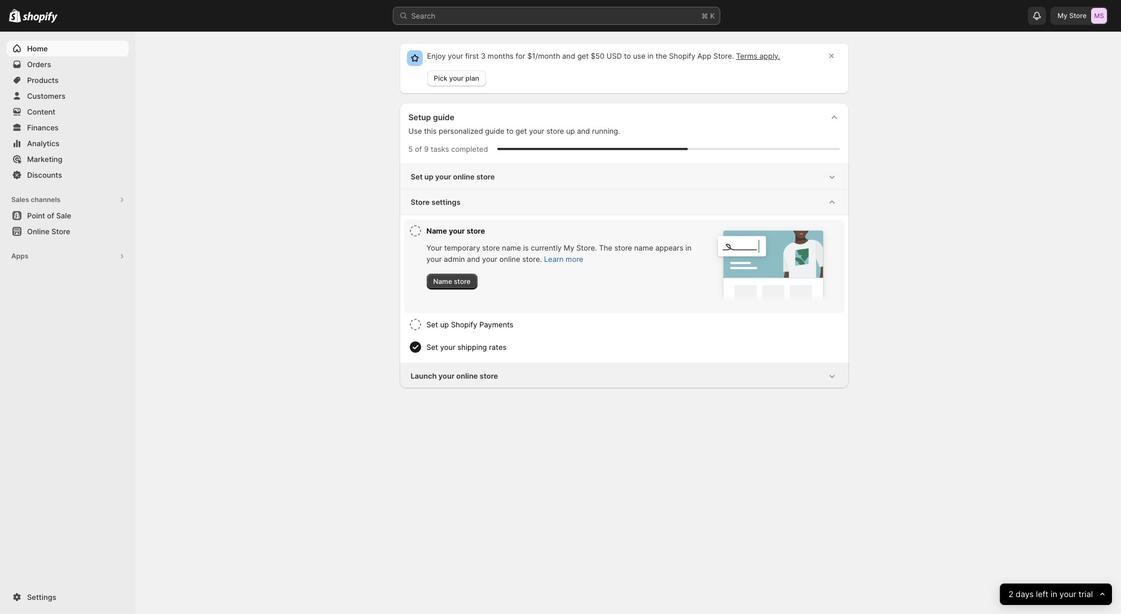 Task type: describe. For each thing, give the bounding box(es) containing it.
0 horizontal spatial guide
[[433, 112, 454, 122]]

your inside dropdown button
[[435, 172, 451, 181]]

terms
[[736, 51, 757, 60]]

3
[[481, 51, 486, 60]]

name store link
[[426, 274, 477, 290]]

use
[[633, 51, 645, 60]]

2 horizontal spatial and
[[577, 126, 590, 135]]

set up shopify payments button
[[426, 313, 840, 336]]

set your shipping rates
[[426, 343, 507, 352]]

the
[[599, 243, 612, 252]]

in inside your temporary store name is currently my store. the store name appears in your admin and your online store.
[[685, 243, 691, 252]]

store. inside your temporary store name is currently my store. the store name appears in your admin and your online store.
[[576, 243, 597, 252]]

set for set your shipping rates
[[426, 343, 438, 352]]

settings
[[432, 198, 460, 207]]

store right the
[[614, 243, 632, 252]]

more
[[566, 255, 583, 264]]

2 horizontal spatial up
[[566, 126, 575, 135]]

is
[[523, 243, 529, 252]]

sale
[[56, 211, 71, 220]]

your
[[426, 243, 442, 252]]

orders
[[27, 60, 51, 69]]

finances link
[[7, 120, 129, 135]]

2 days left in your trial button
[[1000, 584, 1112, 605]]

store left running.
[[546, 126, 564, 135]]

admin
[[444, 255, 465, 264]]

point
[[27, 211, 45, 220]]

apps button
[[7, 248, 129, 264]]

home link
[[7, 41, 129, 56]]

store for online store
[[51, 227, 70, 236]]

1 horizontal spatial store.
[[713, 51, 734, 60]]

my store
[[1058, 11, 1087, 20]]

online inside dropdown button
[[456, 371, 478, 380]]

up for set up shopify payments
[[440, 320, 449, 329]]

set up your online store
[[411, 172, 495, 181]]

plan
[[465, 74, 479, 82]]

$1/month
[[527, 51, 560, 60]]

home
[[27, 44, 48, 53]]

analytics link
[[7, 135, 129, 151]]

apps
[[11, 252, 28, 260]]

online store
[[27, 227, 70, 236]]

customers link
[[7, 88, 129, 104]]

$50
[[591, 51, 604, 60]]

set for set up shopify payments
[[426, 320, 438, 329]]

pick your plan link
[[427, 71, 486, 86]]

and inside your temporary store name is currently my store. the store name appears in your admin and your online store.
[[467, 255, 480, 264]]

learn
[[544, 255, 564, 264]]

finances
[[27, 123, 59, 132]]

store down admin
[[454, 277, 471, 286]]

your inside "dropdown button"
[[440, 343, 455, 352]]

name your store
[[426, 226, 485, 235]]

learn more link
[[544, 255, 583, 264]]

shopify image
[[23, 12, 58, 23]]

2
[[1008, 589, 1013, 599]]

products link
[[7, 72, 129, 88]]

enjoy
[[427, 51, 446, 60]]

set your shipping rates button
[[426, 336, 840, 358]]

name for name your store
[[426, 226, 447, 235]]

marketing
[[27, 155, 62, 164]]

store up 'temporary'
[[467, 226, 485, 235]]

9
[[424, 145, 429, 154]]

set for set up your online store
[[411, 172, 423, 181]]

sales
[[11, 195, 29, 204]]

rates
[[489, 343, 507, 352]]

trial
[[1078, 589, 1093, 599]]

k
[[710, 11, 715, 20]]

first
[[465, 51, 479, 60]]

⌘ k
[[701, 11, 715, 20]]

settings
[[27, 593, 56, 602]]

discounts link
[[7, 167, 129, 183]]

2 name from the left
[[634, 243, 653, 252]]

online store button
[[0, 224, 135, 239]]

online
[[27, 227, 49, 236]]

orders link
[[7, 56, 129, 72]]

5
[[408, 145, 413, 154]]

usd
[[607, 51, 622, 60]]

temporary
[[444, 243, 480, 252]]

running.
[[592, 126, 620, 135]]

payments
[[479, 320, 513, 329]]

discounts
[[27, 170, 62, 180]]



Task type: vqa. For each thing, say whether or not it's contained in the screenshot.
pick your plan
yes



Task type: locate. For each thing, give the bounding box(es) containing it.
of left sale
[[47, 211, 54, 220]]

up for set up your online store
[[424, 172, 433, 181]]

0 horizontal spatial name
[[502, 243, 521, 252]]

name for name store
[[433, 277, 452, 286]]

set down the 5 on the left top
[[411, 172, 423, 181]]

my left 'my store' image
[[1058, 11, 1067, 20]]

of for sale
[[47, 211, 54, 220]]

store
[[546, 126, 564, 135], [476, 172, 495, 181], [467, 226, 485, 235], [482, 243, 500, 252], [614, 243, 632, 252], [454, 277, 471, 286], [480, 371, 498, 380]]

name left appears
[[634, 243, 653, 252]]

2 vertical spatial store
[[51, 227, 70, 236]]

and left running.
[[577, 126, 590, 135]]

and
[[562, 51, 575, 60], [577, 126, 590, 135], [467, 255, 480, 264]]

0 horizontal spatial my
[[564, 243, 574, 252]]

of
[[415, 145, 422, 154], [47, 211, 54, 220]]

currently
[[531, 243, 562, 252]]

0 horizontal spatial to
[[506, 126, 513, 135]]

0 vertical spatial set
[[411, 172, 423, 181]]

1 vertical spatial set
[[426, 320, 438, 329]]

in inside 2 days left in your trial dropdown button
[[1050, 589, 1057, 599]]

in left 'the'
[[647, 51, 654, 60]]

sales channels
[[11, 195, 60, 204]]

1 horizontal spatial shopify
[[669, 51, 695, 60]]

sales channels button
[[7, 192, 129, 208]]

1 vertical spatial online
[[499, 255, 520, 264]]

name your store button
[[426, 220, 695, 242]]

enjoy your first 3 months for $1/month and get $50 usd to use in the shopify app store. terms apply.
[[427, 51, 780, 60]]

guide
[[433, 112, 454, 122], [485, 126, 504, 135]]

guide up completed
[[485, 126, 504, 135]]

use
[[408, 126, 422, 135]]

set inside dropdown button
[[426, 320, 438, 329]]

0 horizontal spatial get
[[516, 126, 527, 135]]

online inside dropdown button
[[453, 172, 475, 181]]

learn more
[[544, 255, 583, 264]]

2 vertical spatial up
[[440, 320, 449, 329]]

of right the 5 on the left top
[[415, 145, 422, 154]]

0 vertical spatial name
[[426, 226, 447, 235]]

1 vertical spatial to
[[506, 126, 513, 135]]

shipping
[[458, 343, 487, 352]]

1 horizontal spatial name
[[634, 243, 653, 252]]

months
[[488, 51, 514, 60]]

name left is
[[502, 243, 521, 252]]

1 vertical spatial get
[[516, 126, 527, 135]]

up inside dropdown button
[[424, 172, 433, 181]]

my
[[1058, 11, 1067, 20], [564, 243, 574, 252]]

up inside dropdown button
[[440, 320, 449, 329]]

0 vertical spatial and
[[562, 51, 575, 60]]

up left running.
[[566, 126, 575, 135]]

up
[[566, 126, 575, 135], [424, 172, 433, 181], [440, 320, 449, 329]]

name store
[[433, 277, 471, 286]]

online store link
[[7, 224, 129, 239]]

online inside your temporary store name is currently my store. the store name appears in your admin and your online store.
[[499, 255, 520, 264]]

name up your
[[426, 226, 447, 235]]

shopify right 'the'
[[669, 51, 695, 60]]

marketing link
[[7, 151, 129, 167]]

store for my store
[[1069, 11, 1087, 20]]

0 vertical spatial of
[[415, 145, 422, 154]]

set
[[411, 172, 423, 181], [426, 320, 438, 329], [426, 343, 438, 352]]

tasks
[[431, 145, 449, 154]]

and right '$1/month'
[[562, 51, 575, 60]]

appears
[[655, 243, 683, 252]]

pick
[[434, 74, 447, 82]]

pick your plan
[[434, 74, 479, 82]]

0 vertical spatial to
[[624, 51, 631, 60]]

launch your online store
[[411, 371, 498, 380]]

set inside "dropdown button"
[[426, 343, 438, 352]]

store settings
[[411, 198, 460, 207]]

0 vertical spatial up
[[566, 126, 575, 135]]

left
[[1036, 589, 1048, 599]]

launch your online store button
[[399, 364, 849, 388]]

up up the "store settings"
[[424, 172, 433, 181]]

store. up more
[[576, 243, 597, 252]]

your temporary store name is currently my store. the store name appears in your admin and your online store.
[[426, 243, 691, 264]]

0 vertical spatial store
[[1069, 11, 1087, 20]]

2 vertical spatial set
[[426, 343, 438, 352]]

1 vertical spatial store
[[411, 198, 430, 207]]

for
[[516, 51, 525, 60]]

completed
[[451, 145, 488, 154]]

0 vertical spatial get
[[577, 51, 589, 60]]

the
[[656, 51, 667, 60]]

1 name from the left
[[502, 243, 521, 252]]

1 horizontal spatial in
[[685, 243, 691, 252]]

in
[[647, 51, 654, 60], [685, 243, 691, 252], [1050, 589, 1057, 599]]

store down rates
[[480, 371, 498, 380]]

store. right app
[[713, 51, 734, 60]]

2 days left in your trial
[[1008, 589, 1093, 599]]

2 horizontal spatial in
[[1050, 589, 1057, 599]]

in right left in the right of the page
[[1050, 589, 1057, 599]]

online down set your shipping rates
[[456, 371, 478, 380]]

search
[[411, 11, 435, 20]]

store inside dropdown button
[[476, 172, 495, 181]]

in right appears
[[685, 243, 691, 252]]

2 horizontal spatial store
[[1069, 11, 1087, 20]]

1 vertical spatial name
[[433, 277, 452, 286]]

apply.
[[759, 51, 780, 60]]

0 horizontal spatial store
[[51, 227, 70, 236]]

1 horizontal spatial up
[[440, 320, 449, 329]]

up right mark set up shopify payments as done icon
[[440, 320, 449, 329]]

0 horizontal spatial shopify
[[451, 320, 477, 329]]

0 horizontal spatial and
[[467, 255, 480, 264]]

1 vertical spatial of
[[47, 211, 54, 220]]

online down completed
[[453, 172, 475, 181]]

set inside dropdown button
[[411, 172, 423, 181]]

my inside your temporary store name is currently my store. the store name appears in your admin and your online store.
[[564, 243, 574, 252]]

terms apply. link
[[736, 51, 780, 60]]

store settings button
[[399, 190, 849, 214]]

of inside point of sale link
[[47, 211, 54, 220]]

2 vertical spatial and
[[467, 255, 480, 264]]

5 of 9 tasks completed
[[408, 145, 488, 154]]

this
[[424, 126, 437, 135]]

set up your online store button
[[399, 164, 849, 189]]

your
[[448, 51, 463, 60], [449, 74, 464, 82], [529, 126, 544, 135], [435, 172, 451, 181], [449, 226, 465, 235], [426, 255, 442, 264], [482, 255, 497, 264], [440, 343, 455, 352], [439, 371, 454, 380], [1059, 589, 1076, 599]]

0 horizontal spatial in
[[647, 51, 654, 60]]

customers
[[27, 91, 65, 100]]

point of sale
[[27, 211, 71, 220]]

products
[[27, 76, 59, 85]]

setup guide
[[408, 112, 454, 122]]

shopify image
[[9, 9, 21, 23]]

1 horizontal spatial to
[[624, 51, 631, 60]]

store down sale
[[51, 227, 70, 236]]

of for 9
[[415, 145, 422, 154]]

1 vertical spatial up
[[424, 172, 433, 181]]

2 vertical spatial online
[[456, 371, 478, 380]]

store inside button
[[51, 227, 70, 236]]

and down 'temporary'
[[467, 255, 480, 264]]

my up learn more link
[[564, 243, 574, 252]]

shopify
[[669, 51, 695, 60], [451, 320, 477, 329]]

1 horizontal spatial my
[[1058, 11, 1067, 20]]

1 vertical spatial guide
[[485, 126, 504, 135]]

1 vertical spatial and
[[577, 126, 590, 135]]

shopify inside dropdown button
[[451, 320, 477, 329]]

0 horizontal spatial of
[[47, 211, 54, 220]]

settings link
[[7, 589, 129, 605]]

point of sale link
[[7, 208, 129, 224]]

channels
[[31, 195, 60, 204]]

1 horizontal spatial and
[[562, 51, 575, 60]]

0 vertical spatial shopify
[[669, 51, 695, 60]]

name
[[426, 226, 447, 235], [433, 277, 452, 286]]

1 horizontal spatial of
[[415, 145, 422, 154]]

launch
[[411, 371, 437, 380]]

store left 'my store' image
[[1069, 11, 1087, 20]]

content
[[27, 107, 55, 116]]

days
[[1015, 589, 1034, 599]]

0 horizontal spatial store.
[[576, 243, 597, 252]]

1 horizontal spatial get
[[577, 51, 589, 60]]

1 horizontal spatial store
[[411, 198, 430, 207]]

to left use
[[624, 51, 631, 60]]

store left 'settings'
[[411, 198, 430, 207]]

0 vertical spatial store.
[[713, 51, 734, 60]]

1 vertical spatial store.
[[576, 243, 597, 252]]

mark name your store as done image
[[408, 224, 422, 238]]

store inside dropdown button
[[411, 198, 430, 207]]

name inside dropdown button
[[426, 226, 447, 235]]

setup
[[408, 112, 431, 122]]

set right mark set up shopify payments as done icon
[[426, 320, 438, 329]]

store.
[[522, 255, 542, 264]]

0 vertical spatial online
[[453, 172, 475, 181]]

0 vertical spatial my
[[1058, 11, 1067, 20]]

mark set up shopify payments as done image
[[408, 318, 422, 331]]

store right 'temporary'
[[482, 243, 500, 252]]

store down completed
[[476, 172, 495, 181]]

⌘
[[701, 11, 708, 20]]

1 vertical spatial shopify
[[451, 320, 477, 329]]

name your store element
[[426, 242, 695, 290]]

1 vertical spatial in
[[685, 243, 691, 252]]

set up launch
[[426, 343, 438, 352]]

shopify up set your shipping rates
[[451, 320, 477, 329]]

0 horizontal spatial up
[[424, 172, 433, 181]]

guide up this
[[433, 112, 454, 122]]

personalized
[[439, 126, 483, 135]]

0 vertical spatial in
[[647, 51, 654, 60]]

get
[[577, 51, 589, 60], [516, 126, 527, 135]]

name
[[502, 243, 521, 252], [634, 243, 653, 252]]

name down admin
[[433, 277, 452, 286]]

2 vertical spatial in
[[1050, 589, 1057, 599]]

store
[[1069, 11, 1087, 20], [411, 198, 430, 207], [51, 227, 70, 236]]

content link
[[7, 104, 129, 120]]

online left store.
[[499, 255, 520, 264]]

app
[[697, 51, 711, 60]]

to right the personalized
[[506, 126, 513, 135]]

point of sale button
[[0, 208, 135, 224]]

use this personalized guide to get your store up and running.
[[408, 126, 620, 135]]

1 horizontal spatial guide
[[485, 126, 504, 135]]

1 vertical spatial my
[[564, 243, 574, 252]]

analytics
[[27, 139, 59, 148]]

my store image
[[1091, 8, 1107, 24]]

0 vertical spatial guide
[[433, 112, 454, 122]]



